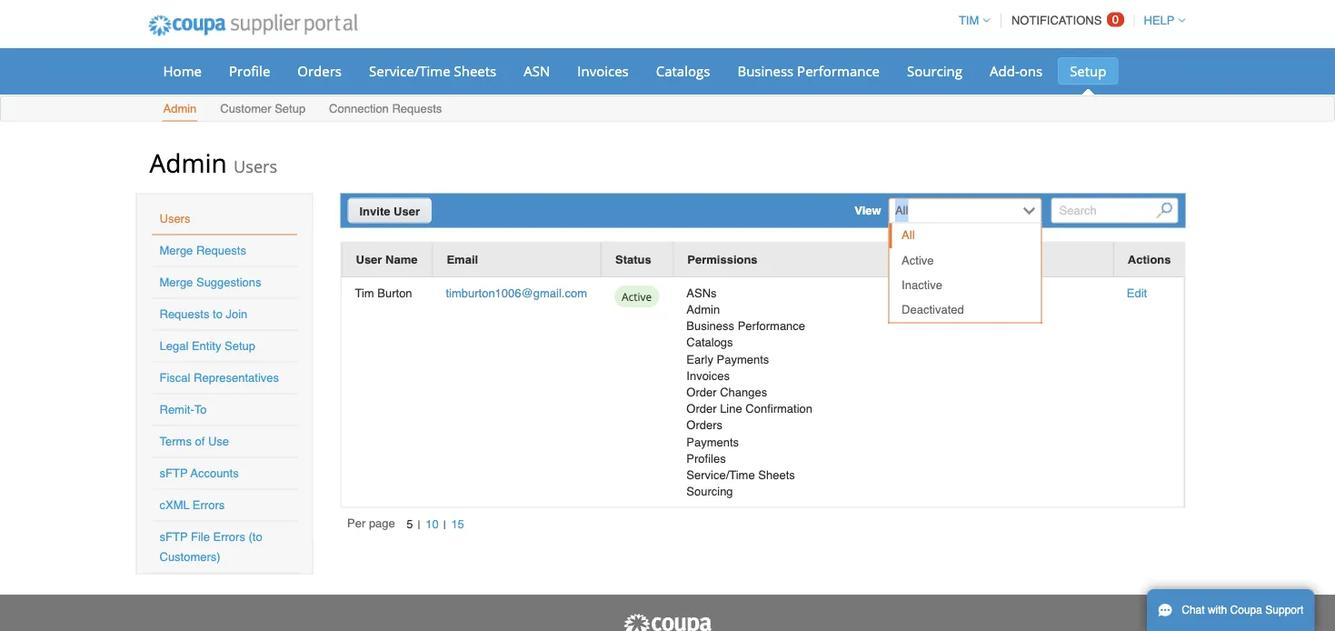 Task type: describe. For each thing, give the bounding box(es) containing it.
home link
[[151, 57, 214, 85]]

orders inside asns admin business performance catalogs early payments invoices order changes order line confirmation orders payments profiles service/time sheets sourcing
[[687, 418, 723, 432]]

active inside option
[[902, 253, 934, 267]]

remit-to link
[[160, 403, 207, 416]]

permissions button
[[688, 250, 758, 269]]

service/time inside asns admin business performance catalogs early payments invoices order changes order line confirmation orders payments profiles service/time sheets sourcing
[[687, 468, 755, 482]]

view
[[855, 204, 882, 217]]

service/time sheets
[[369, 61, 497, 80]]

sftp for sftp accounts
[[160, 466, 188, 480]]

to
[[194, 403, 207, 416]]

representatives
[[194, 371, 279, 385]]

tim for tim burton
[[355, 286, 374, 300]]

active option
[[890, 248, 1042, 273]]

merge for merge suggestions
[[160, 276, 193, 289]]

add-
[[990, 61, 1020, 80]]

permissions
[[688, 253, 758, 266]]

terms
[[160, 435, 192, 448]]

email button
[[447, 250, 478, 269]]

navigation containing notifications 0
[[951, 3, 1186, 38]]

view list box
[[889, 222, 1043, 323]]

per
[[347, 516, 366, 530]]

page
[[369, 516, 395, 530]]

5
[[407, 518, 413, 531]]

deactivated option
[[890, 298, 1042, 322]]

service/time sheets link
[[357, 57, 509, 85]]

0 vertical spatial errors
[[193, 498, 225, 512]]

join
[[226, 307, 248, 321]]

invite user link
[[348, 198, 432, 223]]

merge suggestions link
[[160, 276, 261, 289]]

none
[[904, 286, 932, 300]]

early
[[687, 352, 714, 366]]

0 vertical spatial user
[[394, 204, 420, 218]]

fiscal representatives
[[160, 371, 279, 385]]

terms of use
[[160, 435, 229, 448]]

name
[[386, 253, 418, 266]]

cxml errors
[[160, 498, 225, 512]]

legal entity setup
[[160, 339, 256, 353]]

sftp file errors (to customers)
[[160, 530, 263, 564]]

View text field
[[891, 199, 1019, 222]]

business inside asns admin business performance catalogs early payments invoices order changes order line confirmation orders payments profiles service/time sheets sourcing
[[687, 319, 735, 333]]

customer for customer setup
[[220, 102, 272, 115]]

invite
[[360, 204, 391, 218]]

setup link
[[1059, 57, 1119, 85]]

coupa
[[1231, 604, 1263, 617]]

merge requests
[[160, 244, 246, 257]]

performance inside asns admin business performance catalogs early payments invoices order changes order line confirmation orders payments profiles service/time sheets sourcing
[[738, 319, 806, 333]]

active inside button
[[622, 289, 652, 304]]

changes
[[720, 385, 768, 399]]

sftp for sftp file errors (to customers)
[[160, 530, 188, 544]]

merge suggestions
[[160, 276, 261, 289]]

2 | from the left
[[444, 518, 447, 532]]

admin for admin
[[163, 102, 197, 115]]

email
[[447, 253, 478, 266]]

merge requests link
[[160, 244, 246, 257]]

with
[[1208, 604, 1228, 617]]

5 | 10 | 15
[[407, 518, 465, 532]]

sheets inside asns admin business performance catalogs early payments invoices order changes order line confirmation orders payments profiles service/time sheets sourcing
[[759, 468, 795, 482]]

connection requests link
[[328, 98, 443, 121]]

1 | from the left
[[418, 518, 421, 532]]

orders link
[[286, 57, 354, 85]]

requests to join link
[[160, 307, 248, 321]]

sftp accounts link
[[160, 466, 239, 480]]

profile
[[229, 61, 270, 80]]

1 horizontal spatial business
[[738, 61, 794, 80]]

remit-
[[160, 403, 194, 416]]

sftp file errors (to customers) link
[[160, 530, 263, 564]]

help
[[1144, 14, 1175, 27]]

fiscal
[[160, 371, 190, 385]]

chat with coupa support button
[[1148, 589, 1315, 631]]

business performance
[[738, 61, 880, 80]]

0 vertical spatial catalogs
[[656, 61, 711, 80]]

chat with coupa support
[[1182, 604, 1304, 617]]

customer access
[[905, 253, 1004, 266]]

0 horizontal spatial sheets
[[454, 61, 497, 80]]

asns admin business performance catalogs early payments invoices order changes order line confirmation orders payments profiles service/time sheets sourcing
[[687, 286, 813, 498]]

0 vertical spatial payments
[[717, 352, 770, 366]]

remit-to
[[160, 403, 207, 416]]

sourcing link
[[896, 57, 975, 85]]

catalogs inside asns admin business performance catalogs early payments invoices order changes order line confirmation orders payments profiles service/time sheets sourcing
[[687, 336, 733, 349]]

timburton1006@gmail.com
[[446, 286, 587, 300]]

actions
[[1128, 252, 1172, 266]]

notifications 0
[[1012, 13, 1119, 27]]

0 vertical spatial coupa supplier portal image
[[136, 3, 370, 48]]

inactive
[[902, 278, 943, 292]]

orders inside orders link
[[298, 61, 342, 80]]

catalogs link
[[644, 57, 722, 85]]

cxml
[[160, 498, 190, 512]]

suggestions
[[196, 276, 261, 289]]

line
[[720, 402, 743, 415]]

fiscal representatives link
[[160, 371, 279, 385]]

user inside button
[[356, 253, 382, 266]]

to
[[213, 307, 223, 321]]

timburton1006@gmail.com link
[[446, 286, 587, 300]]

user name button
[[356, 250, 418, 269]]

user name
[[356, 253, 418, 266]]

add-ons
[[990, 61, 1043, 80]]

(to
[[249, 530, 263, 544]]

cxml errors link
[[160, 498, 225, 512]]



Task type: vqa. For each thing, say whether or not it's contained in the screenshot.
Admin Admin
yes



Task type: locate. For each thing, give the bounding box(es) containing it.
1 horizontal spatial sheets
[[759, 468, 795, 482]]

0 horizontal spatial customer
[[220, 102, 272, 115]]

inactive option
[[890, 273, 1042, 298]]

0 horizontal spatial coupa supplier portal image
[[136, 3, 370, 48]]

0 vertical spatial sheets
[[454, 61, 497, 80]]

order left line
[[687, 402, 717, 415]]

1 vertical spatial service/time
[[687, 468, 755, 482]]

accounts
[[191, 466, 239, 480]]

customer for customer access
[[905, 253, 960, 266]]

0 vertical spatial business
[[738, 61, 794, 80]]

admin inside asns admin business performance catalogs early payments invoices order changes order line confirmation orders payments profiles service/time sheets sourcing
[[687, 303, 720, 316]]

admin users
[[150, 145, 278, 180]]

business
[[738, 61, 794, 80], [687, 319, 735, 333]]

| left 15 on the left bottom
[[444, 518, 447, 532]]

setup
[[1070, 61, 1107, 80], [275, 102, 306, 115], [225, 339, 256, 353]]

asn link
[[512, 57, 562, 85]]

0 vertical spatial setup
[[1070, 61, 1107, 80]]

users down customer setup link
[[234, 155, 278, 177]]

errors inside 'sftp file errors (to customers)'
[[213, 530, 245, 544]]

notifications
[[1012, 14, 1102, 27]]

0 vertical spatial performance
[[798, 61, 880, 80]]

sftp up customers)
[[160, 530, 188, 544]]

10 button
[[421, 515, 444, 534]]

2 merge from the top
[[160, 276, 193, 289]]

all
[[902, 228, 915, 242]]

1 horizontal spatial invoices
[[687, 369, 730, 382]]

1 vertical spatial customer
[[905, 253, 960, 266]]

0 vertical spatial service/time
[[369, 61, 451, 80]]

order down 'early'
[[687, 385, 717, 399]]

1 horizontal spatial navigation
[[951, 3, 1186, 38]]

1 vertical spatial coupa supplier portal image
[[622, 613, 713, 631]]

service/time down the profiles
[[687, 468, 755, 482]]

setup down the join
[[225, 339, 256, 353]]

active down status button
[[622, 289, 652, 304]]

merge for merge requests
[[160, 244, 193, 257]]

tim left the burton
[[355, 286, 374, 300]]

all option
[[890, 223, 1042, 248]]

asn
[[524, 61, 550, 80]]

customer setup link
[[219, 98, 307, 121]]

1 sftp from the top
[[160, 466, 188, 480]]

1 vertical spatial tim
[[355, 286, 374, 300]]

requests left to
[[160, 307, 210, 321]]

0 vertical spatial users
[[234, 155, 278, 177]]

requests to join
[[160, 307, 248, 321]]

coupa supplier portal image
[[136, 3, 370, 48], [622, 613, 713, 631]]

0 vertical spatial order
[[687, 385, 717, 399]]

users up the merge requests link
[[160, 212, 190, 226]]

customers)
[[160, 550, 221, 564]]

1 horizontal spatial active
[[902, 253, 934, 267]]

status button
[[616, 250, 652, 269]]

invoices inside asns admin business performance catalogs early payments invoices order changes order line confirmation orders payments profiles service/time sheets sourcing
[[687, 369, 730, 382]]

Search text field
[[1052, 198, 1179, 223]]

1 horizontal spatial sourcing
[[908, 61, 963, 80]]

1 vertical spatial orders
[[687, 418, 723, 432]]

1 vertical spatial order
[[687, 402, 717, 415]]

confirmation
[[746, 402, 813, 415]]

1 vertical spatial payments
[[687, 435, 739, 449]]

| right 5 at the bottom of page
[[418, 518, 421, 532]]

sftp inside 'sftp file errors (to customers)'
[[160, 530, 188, 544]]

sheets down confirmation
[[759, 468, 795, 482]]

customer up inactive
[[905, 253, 960, 266]]

order
[[687, 385, 717, 399], [687, 402, 717, 415]]

sourcing inside asns admin business performance catalogs early payments invoices order changes order line confirmation orders payments profiles service/time sheets sourcing
[[687, 485, 733, 498]]

0 horizontal spatial user
[[356, 253, 382, 266]]

1 vertical spatial users
[[160, 212, 190, 226]]

0 vertical spatial admin
[[163, 102, 197, 115]]

2 order from the top
[[687, 402, 717, 415]]

admin down asns
[[687, 303, 720, 316]]

service/time inside the service/time sheets link
[[369, 61, 451, 80]]

1 vertical spatial catalogs
[[687, 336, 733, 349]]

1 vertical spatial user
[[356, 253, 382, 266]]

business right catalogs link
[[738, 61, 794, 80]]

payments
[[717, 352, 770, 366], [687, 435, 739, 449]]

performance
[[798, 61, 880, 80], [738, 319, 806, 333]]

1 horizontal spatial service/time
[[687, 468, 755, 482]]

1 horizontal spatial |
[[444, 518, 447, 532]]

0 horizontal spatial |
[[418, 518, 421, 532]]

2 vertical spatial setup
[[225, 339, 256, 353]]

0 vertical spatial customer
[[220, 102, 272, 115]]

1 order from the top
[[687, 385, 717, 399]]

1 horizontal spatial user
[[394, 204, 420, 218]]

|
[[418, 518, 421, 532], [444, 518, 447, 532]]

search image
[[1157, 202, 1173, 219]]

0 vertical spatial orders
[[298, 61, 342, 80]]

1 vertical spatial navigation
[[347, 515, 469, 535]]

legal entity setup link
[[160, 339, 256, 353]]

connection
[[329, 102, 389, 115]]

edit
[[1127, 286, 1148, 300]]

1 horizontal spatial customer
[[905, 253, 960, 266]]

users
[[234, 155, 278, 177], [160, 212, 190, 226]]

ons
[[1020, 61, 1043, 80]]

tim for tim
[[959, 14, 980, 27]]

2 horizontal spatial setup
[[1070, 61, 1107, 80]]

navigation containing per page
[[347, 515, 469, 535]]

sftp accounts
[[160, 466, 239, 480]]

1 horizontal spatial coupa supplier portal image
[[622, 613, 713, 631]]

sheets
[[454, 61, 497, 80], [759, 468, 795, 482]]

0 horizontal spatial service/time
[[369, 61, 451, 80]]

0 vertical spatial sourcing
[[908, 61, 963, 80]]

0
[[1113, 13, 1119, 26]]

0 vertical spatial invoices
[[578, 61, 629, 80]]

1 horizontal spatial users
[[234, 155, 278, 177]]

deactivated
[[902, 303, 965, 316]]

0 vertical spatial active
[[902, 253, 934, 267]]

0 vertical spatial navigation
[[951, 3, 1186, 38]]

edit link
[[1127, 286, 1148, 300]]

active up inactive
[[902, 253, 934, 267]]

2 vertical spatial admin
[[687, 303, 720, 316]]

2 vertical spatial requests
[[160, 307, 210, 321]]

customer inside button
[[905, 253, 960, 266]]

0 horizontal spatial users
[[160, 212, 190, 226]]

0 horizontal spatial tim
[[355, 286, 374, 300]]

1 horizontal spatial tim
[[959, 14, 980, 27]]

1 vertical spatial requests
[[196, 244, 246, 257]]

help link
[[1136, 14, 1186, 27]]

profiles
[[687, 451, 726, 465]]

catalogs up 'early'
[[687, 336, 733, 349]]

1 vertical spatial active
[[622, 289, 652, 304]]

1 vertical spatial sourcing
[[687, 485, 733, 498]]

admin for admin users
[[150, 145, 227, 180]]

0 horizontal spatial invoices
[[578, 61, 629, 80]]

0 horizontal spatial orders
[[298, 61, 342, 80]]

customer down profile link
[[220, 102, 272, 115]]

service/time up connection requests at the left top of the page
[[369, 61, 451, 80]]

requests
[[392, 102, 442, 115], [196, 244, 246, 257], [160, 307, 210, 321]]

errors down accounts
[[193, 498, 225, 512]]

user right the invite
[[394, 204, 420, 218]]

payments up the changes
[[717, 352, 770, 366]]

user left name
[[356, 253, 382, 266]]

invoices link
[[566, 57, 641, 85]]

sftp up cxml
[[160, 466, 188, 480]]

sourcing down "tim" link
[[908, 61, 963, 80]]

1 vertical spatial sheets
[[759, 468, 795, 482]]

active
[[902, 253, 934, 267], [622, 289, 652, 304]]

0 horizontal spatial navigation
[[347, 515, 469, 535]]

1 vertical spatial business
[[687, 319, 735, 333]]

payments up the profiles
[[687, 435, 739, 449]]

orders down line
[[687, 418, 723, 432]]

sftp
[[160, 466, 188, 480], [160, 530, 188, 544]]

user
[[394, 204, 420, 218], [356, 253, 382, 266]]

legal
[[160, 339, 189, 353]]

1 horizontal spatial setup
[[275, 102, 306, 115]]

customer setup
[[220, 102, 306, 115]]

1 vertical spatial errors
[[213, 530, 245, 544]]

errors left (to
[[213, 530, 245, 544]]

2 sftp from the top
[[160, 530, 188, 544]]

0 vertical spatial merge
[[160, 244, 193, 257]]

home
[[163, 61, 202, 80]]

1 vertical spatial admin
[[150, 145, 227, 180]]

admin inside admin link
[[163, 102, 197, 115]]

requests up the suggestions
[[196, 244, 246, 257]]

users link
[[160, 212, 190, 226]]

orders up connection
[[298, 61, 342, 80]]

add-ons link
[[978, 57, 1055, 85]]

1 vertical spatial merge
[[160, 276, 193, 289]]

1 merge from the top
[[160, 244, 193, 257]]

of
[[195, 435, 205, 448]]

catalogs right "invoices" link
[[656, 61, 711, 80]]

admin down admin link
[[150, 145, 227, 180]]

0 horizontal spatial sourcing
[[687, 485, 733, 498]]

entity
[[192, 339, 221, 353]]

invoices down 'early'
[[687, 369, 730, 382]]

0 vertical spatial sftp
[[160, 466, 188, 480]]

tim link
[[951, 14, 991, 27]]

tim up "sourcing" link
[[959, 14, 980, 27]]

business performance link
[[726, 57, 892, 85]]

active button
[[615, 285, 660, 313]]

0 vertical spatial tim
[[959, 14, 980, 27]]

access
[[963, 253, 1004, 266]]

navigation
[[951, 3, 1186, 38], [347, 515, 469, 535]]

0 horizontal spatial active
[[622, 289, 652, 304]]

1 vertical spatial performance
[[738, 319, 806, 333]]

users inside "admin users"
[[234, 155, 278, 177]]

invoices right asn
[[578, 61, 629, 80]]

sheets left asn
[[454, 61, 497, 80]]

requests for connection requests
[[392, 102, 442, 115]]

tim burton
[[355, 286, 412, 300]]

business down asns
[[687, 319, 735, 333]]

orders
[[298, 61, 342, 80], [687, 418, 723, 432]]

0 horizontal spatial business
[[687, 319, 735, 333]]

customer access button
[[905, 250, 1004, 269]]

requests down the service/time sheets link
[[392, 102, 442, 115]]

merge down users link
[[160, 244, 193, 257]]

0 horizontal spatial setup
[[225, 339, 256, 353]]

setup down orders link
[[275, 102, 306, 115]]

terms of use link
[[160, 435, 229, 448]]

1 horizontal spatial orders
[[687, 418, 723, 432]]

invite user
[[360, 204, 420, 218]]

0 vertical spatial requests
[[392, 102, 442, 115]]

5 button
[[402, 515, 418, 534]]

status
[[616, 253, 652, 266]]

sourcing down the profiles
[[687, 485, 733, 498]]

1 vertical spatial invoices
[[687, 369, 730, 382]]

15
[[451, 518, 465, 531]]

requests for merge requests
[[196, 244, 246, 257]]

chat
[[1182, 604, 1205, 617]]

setup down notifications 0
[[1070, 61, 1107, 80]]

profile link
[[217, 57, 282, 85]]

1 vertical spatial sftp
[[160, 530, 188, 544]]

1 vertical spatial setup
[[275, 102, 306, 115]]

file
[[191, 530, 210, 544]]

support
[[1266, 604, 1304, 617]]

service/time
[[369, 61, 451, 80], [687, 468, 755, 482]]

errors
[[193, 498, 225, 512], [213, 530, 245, 544]]

merge down 'merge requests'
[[160, 276, 193, 289]]

admin down home link
[[163, 102, 197, 115]]



